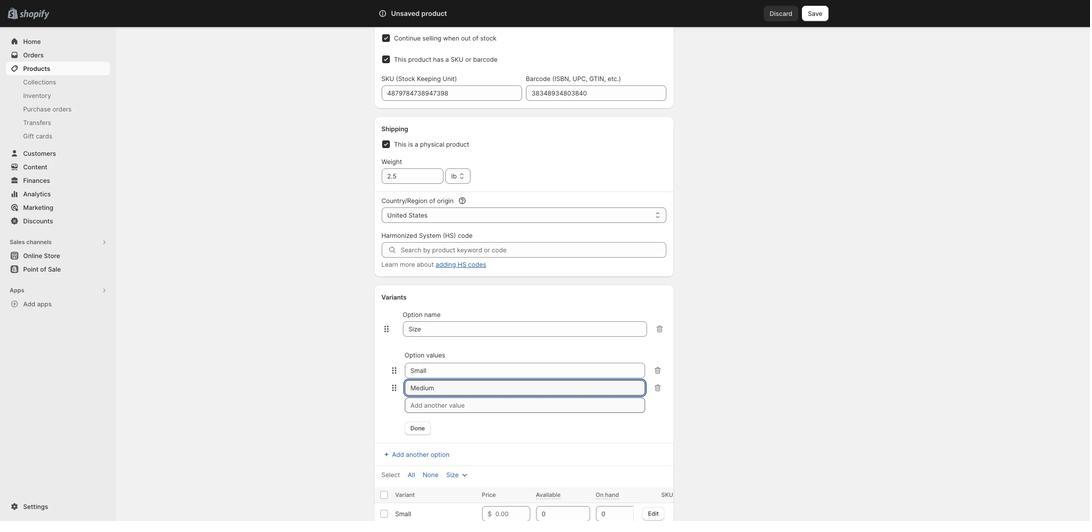 Task type: describe. For each thing, give the bounding box(es) containing it.
has
[[433, 56, 444, 63]]

another
[[406, 451, 429, 459]]

Weight text field
[[382, 169, 444, 184]]

states
[[409, 211, 428, 219]]

Color text field
[[403, 322, 648, 337]]

edit
[[648, 510, 659, 517]]

variant
[[395, 492, 415, 499]]

add another option button
[[376, 448, 455, 462]]

apps button
[[6, 284, 110, 297]]

sku (stock keeping unit)
[[382, 75, 457, 83]]

save
[[808, 10, 823, 17]]

add apps button
[[6, 297, 110, 311]]

is
[[409, 141, 413, 148]]

size
[[447, 471, 459, 479]]

product for this
[[409, 56, 432, 63]]

gift cards link
[[6, 129, 110, 143]]

done
[[411, 425, 425, 432]]

online store button
[[0, 249, 116, 263]]

codes
[[468, 261, 487, 268]]

gift cards
[[23, 132, 52, 140]]

$
[[488, 510, 492, 518]]

barcode
[[526, 75, 551, 83]]

add for add another option
[[392, 451, 404, 459]]

physical
[[420, 141, 445, 148]]

gtin,
[[590, 75, 606, 83]]

adding hs codes link
[[436, 261, 487, 268]]

home
[[23, 38, 41, 45]]

settings link
[[6, 500, 110, 514]]

1 horizontal spatial sku
[[451, 56, 464, 63]]

cards
[[36, 132, 52, 140]]

(hs)
[[443, 232, 456, 240]]

location
[[399, 9, 422, 17]]

code
[[458, 232, 473, 240]]

online
[[23, 252, 42, 260]]

Harmonized System (HS) code text field
[[401, 242, 667, 258]]

discounts link
[[6, 214, 110, 228]]

collections
[[23, 78, 56, 86]]

products
[[23, 65, 50, 72]]

sales
[[10, 239, 25, 246]]

point of sale button
[[0, 263, 116, 276]]

gift
[[23, 132, 34, 140]]

shipping
[[382, 125, 408, 133]]

values
[[426, 352, 445, 359]]

more
[[400, 261, 415, 268]]

on hand
[[596, 492, 619, 499]]

shopify image
[[19, 10, 49, 20]]

apps
[[37, 300, 52, 308]]

option
[[431, 451, 450, 459]]

learn
[[382, 261, 398, 268]]

purchase orders link
[[6, 102, 110, 116]]

orders
[[23, 51, 44, 59]]

united states
[[387, 211, 428, 219]]

continue selling when out of stock
[[394, 34, 497, 42]]

store
[[44, 252, 60, 260]]

upc,
[[573, 75, 588, 83]]

inventory link
[[6, 89, 110, 102]]

on
[[596, 492, 604, 499]]

analytics
[[23, 190, 51, 198]]

harmonized
[[382, 232, 417, 240]]

learn more about adding hs codes
[[382, 261, 487, 268]]

save button
[[803, 6, 829, 21]]

none
[[423, 471, 439, 479]]

option for option name
[[403, 311, 423, 319]]

size button
[[441, 468, 475, 482]]

origin
[[437, 197, 454, 205]]

online store link
[[6, 249, 110, 263]]

discard
[[770, 10, 793, 17]]

$ text field
[[496, 507, 530, 521]]

lb
[[452, 172, 457, 180]]

harmonized system (hs) code
[[382, 232, 473, 240]]

shop location
[[382, 9, 422, 17]]

weight
[[382, 158, 402, 166]]



Task type: locate. For each thing, give the bounding box(es) containing it.
orders link
[[6, 48, 110, 62]]

out
[[461, 34, 471, 42]]

1 vertical spatial sku
[[382, 75, 394, 83]]

Barcode (ISBN, UPC, GTIN, etc.) text field
[[526, 85, 667, 101]]

option for option values
[[405, 352, 425, 359]]

1 horizontal spatial a
[[446, 56, 449, 63]]

0 horizontal spatial sku
[[382, 75, 394, 83]]

or
[[466, 56, 472, 63]]

add left apps
[[23, 300, 35, 308]]

inventory
[[23, 92, 51, 99]]

product
[[422, 9, 447, 17], [409, 56, 432, 63], [446, 141, 469, 148]]

select
[[382, 471, 400, 479]]

None number field
[[536, 507, 576, 521], [596, 507, 636, 521], [536, 507, 576, 521], [596, 507, 636, 521]]

product left has
[[409, 56, 432, 63]]

shop
[[382, 9, 397, 17]]

unsaved
[[391, 9, 420, 17]]

analytics link
[[6, 187, 110, 201]]

small
[[395, 510, 411, 518]]

this for this is a physical product
[[394, 141, 407, 148]]

of for country/region of origin
[[430, 197, 436, 205]]

option values
[[405, 352, 445, 359]]

finances link
[[6, 174, 110, 187]]

1 vertical spatial of
[[430, 197, 436, 205]]

add
[[23, 300, 35, 308], [392, 451, 404, 459]]

marketing
[[23, 204, 53, 211]]

0 horizontal spatial add
[[23, 300, 35, 308]]

0 vertical spatial this
[[394, 56, 407, 63]]

sales channels button
[[6, 236, 110, 249]]

of for point of sale
[[40, 266, 46, 273]]

channels
[[26, 239, 52, 246]]

None text field
[[405, 363, 646, 379]]

this up (stock
[[394, 56, 407, 63]]

transfers link
[[6, 116, 110, 129]]

2 horizontal spatial sku
[[662, 492, 674, 499]]

sale
[[48, 266, 61, 273]]

sku left or
[[451, 56, 464, 63]]

collections link
[[6, 75, 110, 89]]

product up the selling
[[422, 9, 447, 17]]

add left another
[[392, 451, 404, 459]]

option left values
[[405, 352, 425, 359]]

1 vertical spatial this
[[394, 141, 407, 148]]

0 vertical spatial of
[[473, 34, 479, 42]]

selling
[[423, 34, 442, 42]]

add for add apps
[[23, 300, 35, 308]]

None text field
[[405, 380, 646, 396]]

content
[[23, 163, 47, 171]]

of inside button
[[40, 266, 46, 273]]

etc.)
[[608, 75, 621, 83]]

united
[[387, 211, 407, 219]]

sku for sku
[[662, 492, 674, 499]]

option name
[[403, 311, 441, 319]]

of left sale
[[40, 266, 46, 273]]

1 vertical spatial product
[[409, 56, 432, 63]]

product for unsaved
[[422, 9, 447, 17]]

0 vertical spatial sku
[[451, 56, 464, 63]]

search button
[[405, 6, 685, 21]]

2 vertical spatial of
[[40, 266, 46, 273]]

2 this from the top
[[394, 141, 407, 148]]

sku left (stock
[[382, 75, 394, 83]]

home link
[[6, 35, 110, 48]]

barcode
[[473, 56, 498, 63]]

options element
[[395, 510, 411, 518]]

option left name
[[403, 311, 423, 319]]

SKU (Stock Keeping Unit) text field
[[382, 85, 522, 101]]

apps
[[10, 287, 24, 294]]

0 horizontal spatial a
[[415, 141, 419, 148]]

discard button
[[764, 6, 799, 21]]

unit)
[[443, 75, 457, 83]]

add another option
[[392, 451, 450, 459]]

of right out
[[473, 34, 479, 42]]

Add another value text field
[[405, 398, 646, 413]]

2 vertical spatial product
[[446, 141, 469, 148]]

point of sale link
[[6, 263, 110, 276]]

1 vertical spatial option
[[405, 352, 425, 359]]

adding
[[436, 261, 456, 268]]

a
[[446, 56, 449, 63], [415, 141, 419, 148]]

2 horizontal spatial of
[[473, 34, 479, 42]]

0 vertical spatial option
[[403, 311, 423, 319]]

about
[[417, 261, 434, 268]]

keeping
[[417, 75, 441, 83]]

products link
[[6, 62, 110, 75]]

unsaved product
[[391, 9, 447, 17]]

all
[[408, 471, 415, 479]]

1 vertical spatial add
[[392, 451, 404, 459]]

customers link
[[6, 147, 110, 160]]

2 vertical spatial sku
[[662, 492, 674, 499]]

product right physical
[[446, 141, 469, 148]]

system
[[419, 232, 441, 240]]

1 this from the top
[[394, 56, 407, 63]]

sales channels
[[10, 239, 52, 246]]

1 horizontal spatial of
[[430, 197, 436, 205]]

search
[[421, 10, 442, 17]]

0 vertical spatial product
[[422, 9, 447, 17]]

this
[[394, 56, 407, 63], [394, 141, 407, 148]]

transfers
[[23, 119, 51, 127]]

country/region
[[382, 197, 428, 205]]

option
[[403, 311, 423, 319], [405, 352, 425, 359]]

0 vertical spatial add
[[23, 300, 35, 308]]

this for this product has a sku or barcode
[[394, 56, 407, 63]]

finances
[[23, 177, 50, 184]]

done button
[[405, 422, 431, 436]]

point
[[23, 266, 39, 273]]

sku
[[451, 56, 464, 63], [382, 75, 394, 83], [662, 492, 674, 499]]

this left the is
[[394, 141, 407, 148]]

available
[[536, 492, 561, 499]]

none button
[[417, 468, 445, 482]]

sku for sku (stock keeping unit)
[[382, 75, 394, 83]]

of left origin
[[430, 197, 436, 205]]

name
[[425, 311, 441, 319]]

edit button
[[643, 507, 665, 521]]

marketing link
[[6, 201, 110, 214]]

purchase
[[23, 105, 51, 113]]

0 horizontal spatial of
[[40, 266, 46, 273]]

when
[[443, 34, 460, 42]]

0 vertical spatial a
[[446, 56, 449, 63]]

a right has
[[446, 56, 449, 63]]

settings
[[23, 503, 48, 511]]

add apps
[[23, 300, 52, 308]]

stock
[[481, 34, 497, 42]]

discounts
[[23, 217, 53, 225]]

content link
[[6, 160, 110, 174]]

customers
[[23, 150, 56, 157]]

variants
[[382, 294, 407, 301]]

sku up edit button
[[662, 492, 674, 499]]

1 horizontal spatial add
[[392, 451, 404, 459]]

country/region of origin
[[382, 197, 454, 205]]

orders
[[52, 105, 72, 113]]

1 vertical spatial a
[[415, 141, 419, 148]]

barcode (isbn, upc, gtin, etc.)
[[526, 75, 621, 83]]

a right the is
[[415, 141, 419, 148]]

all button
[[402, 468, 421, 482]]

this product has a sku or barcode
[[394, 56, 498, 63]]



Task type: vqa. For each thing, say whether or not it's contained in the screenshot.
United States
yes



